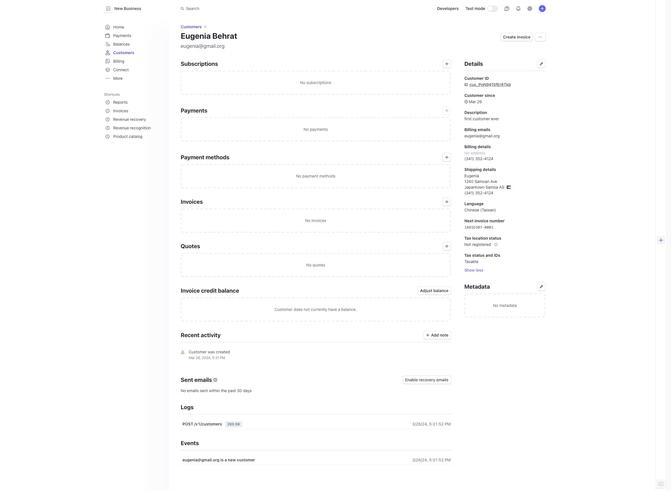 Task type: vqa. For each thing, say whether or not it's contained in the screenshot.
'search field'
yes



Task type: locate. For each thing, give the bounding box(es) containing it.
None search field
[[177, 3, 338, 14]]

settings image
[[528, 6, 532, 11]]

shortcuts element
[[104, 90, 165, 141], [104, 98, 164, 141]]

help image
[[505, 6, 510, 11]]

Test mode checkbox
[[488, 6, 498, 11]]



Task type: describe. For each thing, give the bounding box(es) containing it.
2 shortcuts element from the top
[[104, 98, 164, 141]]

as image
[[507, 185, 512, 190]]

core navigation links element
[[104, 23, 164, 83]]

1 shortcuts element from the top
[[104, 90, 165, 141]]

Search text field
[[177, 3, 338, 14]]

notifications image
[[516, 6, 521, 11]]

svg image
[[539, 35, 542, 39]]



